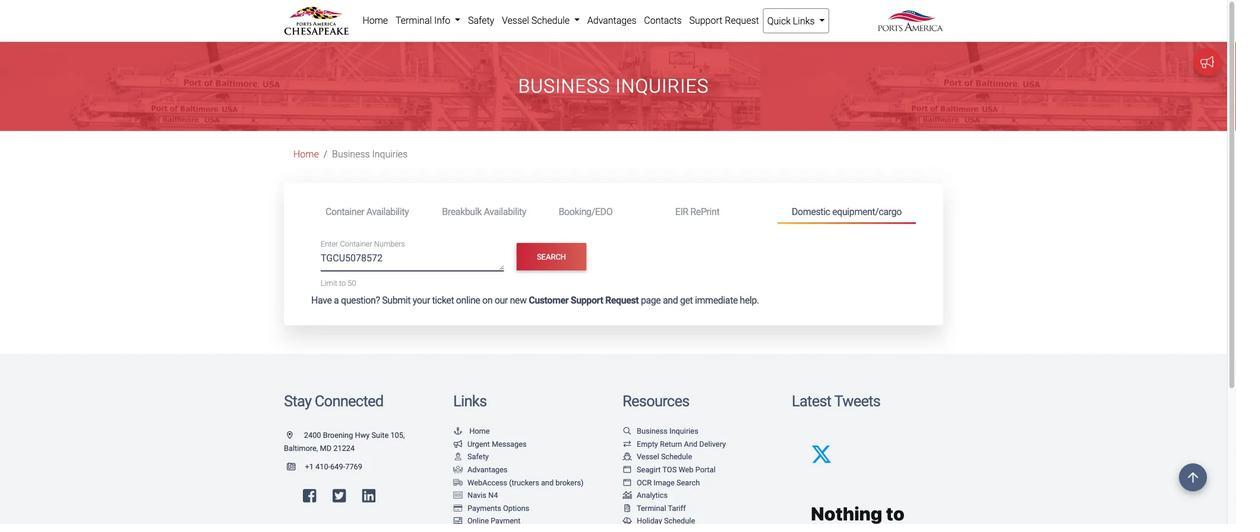 Task type: describe. For each thing, give the bounding box(es) containing it.
go to top image
[[1180, 464, 1208, 492]]

home link for urgent messages link
[[454, 427, 490, 436]]

analytics image
[[623, 491, 632, 499]]

0 horizontal spatial links
[[454, 392, 487, 410]]

booking/edo
[[559, 206, 613, 217]]

new
[[510, 295, 527, 306]]

1 horizontal spatial vessel schedule link
[[623, 452, 693, 461]]

ocr image search
[[637, 478, 700, 487]]

ocr
[[637, 478, 652, 487]]

breakbulk availability
[[442, 206, 527, 217]]

Enter Container Numbers text field
[[321, 251, 504, 271]]

booking/edo link
[[545, 201, 661, 222]]

1 vertical spatial inquiries
[[372, 149, 408, 160]]

eir
[[676, 206, 689, 217]]

file invoice image
[[623, 504, 632, 512]]

1 horizontal spatial advantages link
[[584, 8, 641, 32]]

have
[[311, 295, 332, 306]]

ship image
[[623, 453, 632, 461]]

container storage image
[[454, 491, 463, 499]]

domestic equipment/cargo
[[792, 206, 902, 217]]

terminal for terminal info
[[396, 15, 432, 26]]

safety link for the top vessel schedule link
[[465, 8, 498, 32]]

2400 broening hwy suite 105, baltimore, md 21224 link
[[284, 431, 405, 453]]

advantages inside 'link'
[[588, 15, 637, 26]]

quick links link
[[763, 8, 830, 33]]

terminal info
[[396, 15, 453, 26]]

eir reprint link
[[661, 201, 778, 222]]

+1 410-649-7769
[[305, 462, 363, 471]]

options
[[503, 504, 530, 513]]

brokers)
[[556, 478, 584, 487]]

tweets
[[835, 392, 881, 410]]

terminal tariff
[[637, 504, 686, 513]]

return
[[660, 440, 683, 448]]

649-
[[331, 462, 345, 471]]

1 vertical spatial home link
[[294, 149, 319, 160]]

webaccess (truckers and brokers)
[[468, 478, 584, 487]]

+1
[[305, 462, 314, 471]]

your
[[413, 295, 430, 306]]

to
[[339, 278, 346, 287]]

limit
[[321, 278, 338, 287]]

container availability link
[[311, 201, 428, 222]]

get
[[681, 295, 693, 306]]

terminal for terminal tariff
[[637, 504, 667, 513]]

linkedin image
[[362, 488, 376, 503]]

truck container image
[[454, 479, 463, 486]]

question?
[[341, 295, 380, 306]]

delivery
[[700, 440, 726, 448]]

online
[[456, 295, 481, 306]]

suite
[[372, 431, 389, 440]]

seagirt tos web portal
[[637, 465, 716, 474]]

105,
[[391, 431, 405, 440]]

empty return and delivery link
[[623, 440, 726, 448]]

availability for breakbulk availability
[[484, 206, 527, 217]]

tariff
[[668, 504, 686, 513]]

payments options link
[[454, 504, 530, 513]]

terminal tariff link
[[623, 504, 686, 513]]

md
[[320, 444, 332, 453]]

2 horizontal spatial business
[[637, 427, 668, 436]]

bullhorn image
[[454, 440, 463, 448]]

1 vertical spatial request
[[606, 295, 639, 306]]

1 horizontal spatial schedule
[[661, 452, 693, 461]]

2 horizontal spatial home
[[470, 427, 490, 436]]

navis
[[468, 491, 487, 500]]

2400
[[304, 431, 321, 440]]

contacts
[[645, 15, 682, 26]]

credit card image
[[454, 504, 463, 512]]

1 horizontal spatial business
[[519, 75, 611, 97]]

home link for terminal info link
[[359, 8, 392, 32]]

1 vertical spatial advantages link
[[454, 465, 508, 474]]

seagirt tos web portal link
[[623, 465, 716, 474]]

user hard hat image
[[454, 453, 463, 461]]

eir reprint
[[676, 206, 720, 217]]

breakbulk availability link
[[428, 201, 545, 222]]

image
[[654, 478, 675, 487]]

+1 410-649-7769 link
[[284, 462, 363, 471]]

enter
[[321, 239, 338, 248]]

1 vertical spatial home
[[294, 149, 319, 160]]

help.
[[740, 295, 760, 306]]

webaccess (truckers and brokers) link
[[454, 478, 584, 487]]

ocr image search link
[[623, 478, 700, 487]]

webaccess
[[468, 478, 508, 487]]

1 vertical spatial support
[[571, 295, 604, 306]]

container availability
[[326, 206, 409, 217]]

navis n4 link
[[454, 491, 498, 500]]

our
[[495, 295, 508, 306]]

(truckers
[[509, 478, 540, 487]]

hand receiving image
[[454, 466, 463, 473]]

numbers
[[374, 239, 405, 248]]

seagirt
[[637, 465, 661, 474]]

0 vertical spatial vessel schedule link
[[498, 8, 584, 32]]

and
[[684, 440, 698, 448]]

support request link
[[686, 8, 763, 32]]

bells image
[[623, 517, 632, 524]]

on
[[483, 295, 493, 306]]

1 horizontal spatial links
[[793, 15, 815, 26]]

analytics
[[637, 491, 668, 500]]

portal
[[696, 465, 716, 474]]



Task type: locate. For each thing, give the bounding box(es) containing it.
advantages left contacts link
[[588, 15, 637, 26]]

1 horizontal spatial search
[[677, 478, 700, 487]]

equipment/cargo
[[833, 206, 902, 217]]

empty
[[637, 440, 659, 448]]

submit
[[382, 295, 411, 306]]

availability up numbers
[[367, 206, 409, 217]]

request left page
[[606, 295, 639, 306]]

safety down urgent
[[468, 452, 489, 461]]

payments
[[468, 504, 502, 513]]

terminal left the info
[[396, 15, 432, 26]]

0 vertical spatial support
[[690, 15, 723, 26]]

immediate
[[695, 295, 738, 306]]

browser image up analytics icon
[[623, 479, 632, 486]]

0 horizontal spatial vessel schedule link
[[498, 8, 584, 32]]

availability
[[367, 206, 409, 217], [484, 206, 527, 217]]

advantages link left contacts
[[584, 8, 641, 32]]

1 vertical spatial browser image
[[623, 479, 632, 486]]

21224
[[334, 444, 355, 453]]

container
[[326, 206, 365, 217], [340, 239, 373, 248]]

0 vertical spatial search
[[537, 252, 566, 261]]

twitter square image
[[333, 488, 346, 503]]

2 vertical spatial home link
[[454, 427, 490, 436]]

domestic equipment/cargo link
[[778, 201, 917, 224]]

advantages
[[588, 15, 637, 26], [468, 465, 508, 474]]

search down web
[[677, 478, 700, 487]]

1 horizontal spatial availability
[[484, 206, 527, 217]]

1 horizontal spatial home
[[363, 15, 388, 26]]

business inquiries link
[[623, 427, 699, 436]]

broening
[[323, 431, 353, 440]]

1 vertical spatial schedule
[[661, 452, 693, 461]]

0 horizontal spatial business
[[332, 149, 370, 160]]

0 vertical spatial links
[[793, 15, 815, 26]]

0 horizontal spatial schedule
[[532, 15, 570, 26]]

2 horizontal spatial home link
[[454, 427, 490, 436]]

1 vertical spatial vessel schedule
[[637, 452, 693, 461]]

urgent messages
[[468, 440, 527, 448]]

and left get
[[663, 295, 678, 306]]

0 horizontal spatial vessel
[[502, 15, 529, 26]]

0 horizontal spatial advantages
[[468, 465, 508, 474]]

browser image inside the ocr image search link
[[623, 479, 632, 486]]

stay connected
[[284, 392, 384, 410]]

1 browser image from the top
[[623, 466, 632, 473]]

page
[[641, 295, 661, 306]]

1 vertical spatial terminal
[[637, 504, 667, 513]]

urgent messages link
[[454, 440, 527, 448]]

safety link right the info
[[465, 8, 498, 32]]

2 browser image from the top
[[623, 479, 632, 486]]

facebook square image
[[303, 488, 316, 503]]

empty return and delivery
[[637, 440, 726, 448]]

2 vertical spatial business
[[637, 427, 668, 436]]

have a question? submit your ticket online on our new customer support request page and get immediate help.
[[311, 295, 760, 306]]

0 horizontal spatial home link
[[294, 149, 319, 160]]

1 vertical spatial business inquiries
[[332, 149, 408, 160]]

search up customer
[[537, 252, 566, 261]]

0 vertical spatial business inquiries
[[519, 75, 709, 97]]

business
[[519, 75, 611, 97], [332, 149, 370, 160], [637, 427, 668, 436]]

0 horizontal spatial terminal
[[396, 15, 432, 26]]

baltimore,
[[284, 444, 318, 453]]

1 horizontal spatial support
[[690, 15, 723, 26]]

safety
[[468, 15, 495, 26], [468, 452, 489, 461]]

advantages link up webaccess on the bottom left of page
[[454, 465, 508, 474]]

enter container numbers
[[321, 239, 405, 248]]

search image
[[623, 427, 632, 435]]

support inside support request link
[[690, 15, 723, 26]]

1 horizontal spatial advantages
[[588, 15, 637, 26]]

terminal down analytics
[[637, 504, 667, 513]]

limit to 50
[[321, 278, 356, 287]]

1 vertical spatial container
[[340, 239, 373, 248]]

0 vertical spatial browser image
[[623, 466, 632, 473]]

50
[[348, 278, 356, 287]]

container up enter
[[326, 206, 365, 217]]

availability for container availability
[[367, 206, 409, 217]]

0 horizontal spatial request
[[606, 295, 639, 306]]

home
[[363, 15, 388, 26], [294, 149, 319, 160], [470, 427, 490, 436]]

business inquiries
[[519, 75, 709, 97], [332, 149, 408, 160], [637, 427, 699, 436]]

1 vertical spatial safety link
[[454, 452, 489, 461]]

2 availability from the left
[[484, 206, 527, 217]]

vessel schedule
[[502, 15, 572, 26], [637, 452, 693, 461]]

1 horizontal spatial home link
[[359, 8, 392, 32]]

safety link down urgent
[[454, 452, 489, 461]]

resources
[[623, 392, 690, 410]]

0 vertical spatial vessel schedule
[[502, 15, 572, 26]]

1 horizontal spatial and
[[663, 295, 678, 306]]

1 horizontal spatial vessel
[[637, 452, 660, 461]]

urgent
[[468, 440, 490, 448]]

search button
[[517, 243, 587, 271]]

customer
[[529, 295, 569, 306]]

1 horizontal spatial request
[[725, 15, 760, 26]]

browser image
[[623, 466, 632, 473], [623, 479, 632, 486]]

1 vertical spatial business
[[332, 149, 370, 160]]

2 vertical spatial business inquiries
[[637, 427, 699, 436]]

1 horizontal spatial terminal
[[637, 504, 667, 513]]

quick links
[[768, 15, 818, 26]]

0 horizontal spatial availability
[[367, 206, 409, 217]]

schedule
[[532, 15, 570, 26], [661, 452, 693, 461]]

map marker alt image
[[287, 431, 302, 439]]

tos
[[663, 465, 677, 474]]

n4
[[489, 491, 498, 500]]

1 availability from the left
[[367, 206, 409, 217]]

vessel
[[502, 15, 529, 26], [637, 452, 660, 461]]

support right customer
[[571, 295, 604, 306]]

0 horizontal spatial home
[[294, 149, 319, 160]]

1 vertical spatial search
[[677, 478, 700, 487]]

availability right breakbulk
[[484, 206, 527, 217]]

support
[[690, 15, 723, 26], [571, 295, 604, 306]]

1 horizontal spatial vessel schedule
[[637, 452, 693, 461]]

browser image down ship icon
[[623, 466, 632, 473]]

0 vertical spatial business
[[519, 75, 611, 97]]

request
[[725, 15, 760, 26], [606, 295, 639, 306]]

0 vertical spatial schedule
[[532, 15, 570, 26]]

payments options
[[468, 504, 530, 513]]

customer support request link
[[529, 295, 639, 306]]

a
[[334, 295, 339, 306]]

container right enter
[[340, 239, 373, 248]]

safety link
[[465, 8, 498, 32], [454, 452, 489, 461]]

contacts link
[[641, 8, 686, 32]]

messages
[[492, 440, 527, 448]]

credit card front image
[[454, 517, 463, 524]]

links right 'quick'
[[793, 15, 815, 26]]

and left brokers)
[[541, 478, 554, 487]]

0 vertical spatial and
[[663, 295, 678, 306]]

info
[[434, 15, 451, 26]]

0 vertical spatial advantages
[[588, 15, 637, 26]]

browser image inside the seagirt tos web portal link
[[623, 466, 632, 473]]

0 vertical spatial terminal
[[396, 15, 432, 26]]

browser image for ocr
[[623, 479, 632, 486]]

navis n4
[[468, 491, 498, 500]]

analytics link
[[623, 491, 668, 500]]

phone office image
[[287, 463, 305, 471]]

anchor image
[[454, 427, 463, 435]]

links up anchor image
[[454, 392, 487, 410]]

support right contacts link
[[690, 15, 723, 26]]

latest tweets
[[792, 392, 881, 410]]

browser image for seagirt
[[623, 466, 632, 473]]

stay
[[284, 392, 312, 410]]

1 vertical spatial vessel
[[637, 452, 660, 461]]

search inside button
[[537, 252, 566, 261]]

0 horizontal spatial advantages link
[[454, 465, 508, 474]]

ticket
[[432, 295, 454, 306]]

terminal info link
[[392, 8, 465, 32]]

0 horizontal spatial search
[[537, 252, 566, 261]]

2 vertical spatial inquiries
[[670, 427, 699, 436]]

2 vertical spatial home
[[470, 427, 490, 436]]

quick
[[768, 15, 791, 26]]

1 vertical spatial and
[[541, 478, 554, 487]]

support request
[[690, 15, 760, 26]]

container inside container availability link
[[326, 206, 365, 217]]

terminal
[[396, 15, 432, 26], [637, 504, 667, 513]]

0 vertical spatial inquiries
[[616, 75, 709, 97]]

0 vertical spatial advantages link
[[584, 8, 641, 32]]

1 vertical spatial links
[[454, 392, 487, 410]]

breakbulk
[[442, 206, 482, 217]]

0 vertical spatial safety link
[[465, 8, 498, 32]]

request left 'quick'
[[725, 15, 760, 26]]

0 horizontal spatial support
[[571, 295, 604, 306]]

1 vertical spatial advantages
[[468, 465, 508, 474]]

7769
[[345, 462, 363, 471]]

0 vertical spatial safety
[[468, 15, 495, 26]]

0 vertical spatial vessel
[[502, 15, 529, 26]]

safety link for bottom "advantages" 'link'
[[454, 452, 489, 461]]

latest
[[792, 392, 832, 410]]

hwy
[[355, 431, 370, 440]]

410-
[[316, 462, 331, 471]]

exchange image
[[623, 440, 632, 448]]

2400 broening hwy suite 105, baltimore, md 21224
[[284, 431, 405, 453]]

0 horizontal spatial vessel schedule
[[502, 15, 572, 26]]

connected
[[315, 392, 384, 410]]

advantages link
[[584, 8, 641, 32], [454, 465, 508, 474]]

0 horizontal spatial and
[[541, 478, 554, 487]]

domestic
[[792, 206, 831, 217]]

0 vertical spatial container
[[326, 206, 365, 217]]

home link
[[359, 8, 392, 32], [294, 149, 319, 160], [454, 427, 490, 436]]

safety right the info
[[468, 15, 495, 26]]

0 vertical spatial home link
[[359, 8, 392, 32]]

vessel schedule link
[[498, 8, 584, 32], [623, 452, 693, 461]]

1 vertical spatial vessel schedule link
[[623, 452, 693, 461]]

web
[[679, 465, 694, 474]]

0 vertical spatial request
[[725, 15, 760, 26]]

0 vertical spatial home
[[363, 15, 388, 26]]

advantages up webaccess on the bottom left of page
[[468, 465, 508, 474]]

1 vertical spatial safety
[[468, 452, 489, 461]]



Task type: vqa. For each thing, say whether or not it's contained in the screenshot.
the topmost Ports
no



